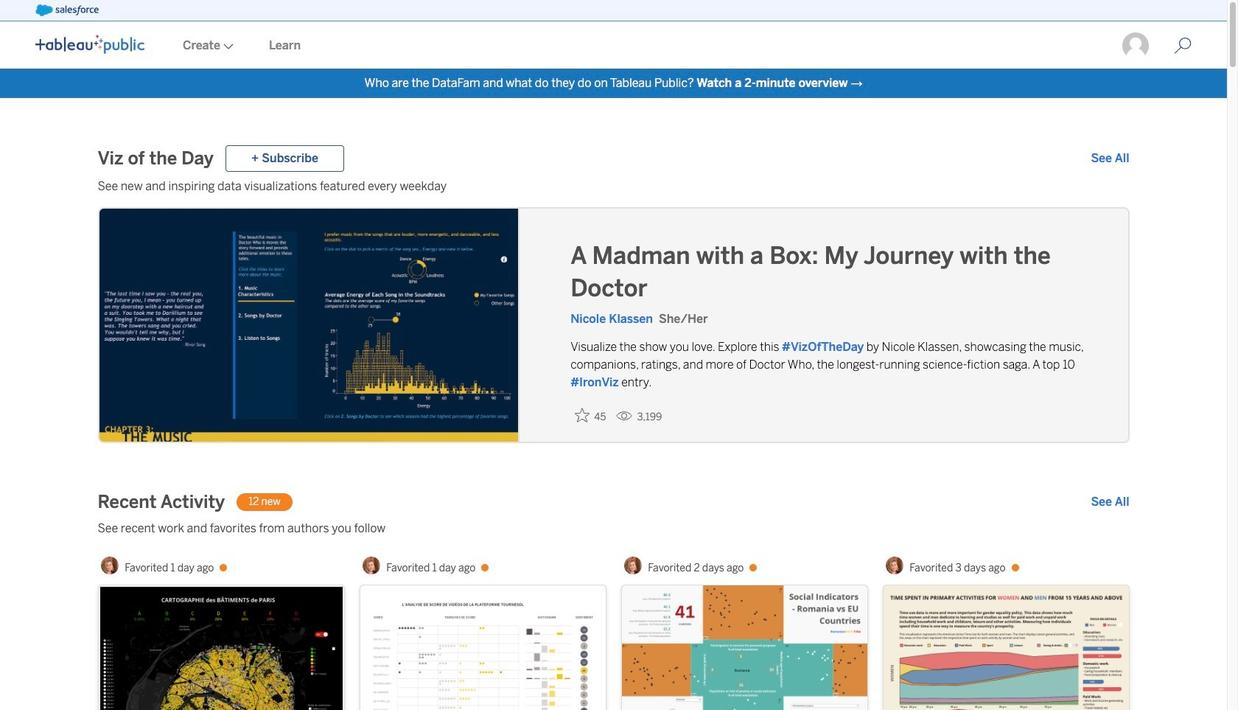 Task type: locate. For each thing, give the bounding box(es) containing it.
see recent work and favorites from authors you follow element
[[98, 520, 1130, 538]]

add favorite image
[[575, 408, 590, 423]]

viz of the day heading
[[98, 147, 214, 170]]

see all viz of the day element
[[1092, 150, 1130, 167]]

create image
[[220, 44, 234, 49]]

4 workbook thumbnail image from the left
[[884, 586, 1129, 710]]

2 horizontal spatial angela drucioc image
[[887, 557, 904, 574]]

tableau public viz of the day image
[[99, 209, 520, 445]]

logo image
[[35, 35, 145, 54]]

2 angela drucioc image from the left
[[625, 557, 643, 574]]

angela drucioc image
[[101, 557, 119, 574], [625, 557, 643, 574], [887, 557, 904, 574]]

angela drucioc image
[[363, 557, 381, 574]]

3 workbook thumbnail image from the left
[[622, 586, 868, 710]]

0 horizontal spatial angela drucioc image
[[101, 557, 119, 574]]

2 workbook thumbnail image from the left
[[360, 586, 606, 710]]

1 workbook thumbnail image from the left
[[98, 586, 344, 710]]

salesforce logo image
[[35, 4, 99, 16]]

workbook thumbnail image
[[98, 586, 344, 710], [360, 586, 606, 710], [622, 586, 868, 710], [884, 586, 1129, 710]]

1 horizontal spatial angela drucioc image
[[625, 557, 643, 574]]



Task type: describe. For each thing, give the bounding box(es) containing it.
1 angela drucioc image from the left
[[101, 557, 119, 574]]

workbook thumbnail image for angela drucioc icon
[[360, 586, 606, 710]]

3 angela drucioc image from the left
[[887, 557, 904, 574]]

workbook thumbnail image for second angela drucioc image from the left
[[622, 586, 868, 710]]

see new and inspiring data visualizations featured every weekday element
[[98, 178, 1130, 195]]

Add Favorite button
[[571, 403, 611, 428]]

workbook thumbnail image for 3rd angela drucioc image from the right
[[98, 586, 344, 710]]

workbook thumbnail image for third angela drucioc image from left
[[884, 586, 1129, 710]]

recent activity heading
[[98, 490, 225, 514]]

go to search image
[[1157, 37, 1210, 55]]

tara.schultz image
[[1122, 31, 1151, 60]]

see all recent activity element
[[1092, 493, 1130, 511]]



Task type: vqa. For each thing, say whether or not it's contained in the screenshot.
the leftmost Angela Drucioc icon
yes



